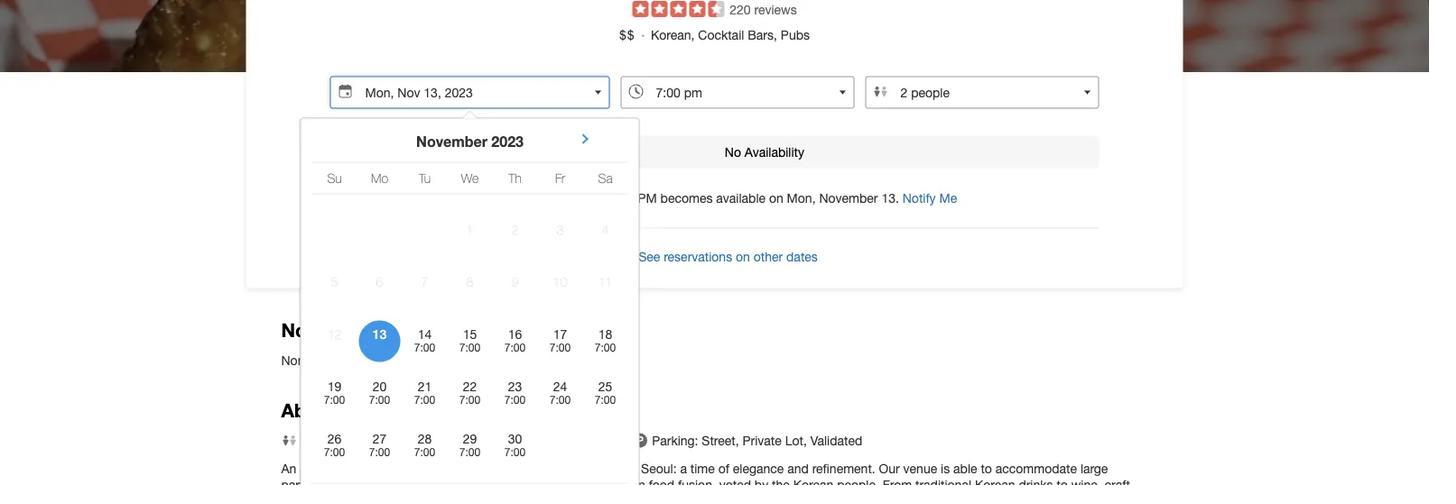 Task type: vqa. For each thing, say whether or not it's contained in the screenshot.
"WATCHING"
no



Task type: describe. For each thing, give the bounding box(es) containing it.
1 korean from the left
[[605, 478, 645, 486]]

7:00 for 20
[[369, 394, 390, 407]]

3
[[557, 222, 564, 237]]

8
[[466, 274, 474, 289]]

november inside 'november 2023' grid
[[416, 133, 488, 150]]

7:00 for 14
[[414, 342, 435, 354]]

available
[[716, 191, 766, 205]]

7:00 for 17
[[550, 342, 571, 354]]

27
[[373, 432, 387, 447]]

a inside 'an atmosphere unmatched in the us, travel back to the past of seoul: a time of elegance and refinement. our venue is able to accommodate large parties, company dinners, and private events. la's finest korean food fusion, voted by the korean people. from traditional korean drinks to wine, craf'
[[680, 462, 687, 477]]

2
[[512, 222, 519, 237]]

0 horizontal spatial to
[[563, 462, 574, 477]]

the up finest
[[577, 462, 595, 477]]

traditional
[[916, 478, 972, 486]]

pm
[[638, 191, 657, 205]]

great date spot
[[427, 433, 519, 448]]

1
[[466, 222, 474, 237]]

7:00 for 24
[[550, 394, 571, 407]]

11
[[598, 274, 612, 289]]

1 horizontal spatial november
[[819, 191, 878, 205]]

22
[[463, 379, 477, 394]]

people.
[[837, 478, 879, 486]]

sun nov 5, 2023 cell
[[314, 274, 355, 290]]

th
[[509, 171, 522, 186]]

2 korean from the left
[[793, 478, 834, 486]]

29
[[463, 432, 477, 447]]

notes from the business
[[281, 319, 504, 341]]

elegance
[[733, 462, 784, 477]]

we
[[461, 171, 479, 186]]

november 2023
[[416, 133, 524, 150]]

cocktail
[[698, 28, 744, 42]]

food
[[649, 478, 675, 486]]

2 of from the left
[[719, 462, 730, 477]]

dinners,
[[383, 478, 428, 486]]

parking:
[[652, 433, 698, 448]]

7:00 for 28
[[414, 447, 435, 459]]

good
[[301, 433, 333, 448]]

refinement.
[[812, 462, 876, 477]]

24
[[553, 379, 567, 394]]

you
[[472, 191, 493, 205]]

no availability
[[725, 144, 805, 159]]

thu nov 9, 2023 cell
[[494, 274, 536, 290]]

mon, nov 13
[[330, 143, 416, 160]]

1 vertical spatial mon,
[[787, 191, 816, 205]]

mo
[[371, 171, 388, 186]]

25
[[598, 379, 612, 394]]

26 7:00
[[324, 432, 345, 459]]

12
[[328, 327, 342, 342]]

good for groups
[[301, 433, 397, 448]]

an
[[281, 462, 297, 477]]

20 7:00
[[369, 379, 390, 407]]

private
[[743, 433, 782, 448]]

fri nov 3, 2023 cell
[[540, 222, 581, 238]]

can
[[497, 191, 517, 205]]

no
[[725, 144, 741, 159]]

receive
[[521, 191, 561, 205]]

accommodate large
[[996, 462, 1108, 477]]

wed nov 1, 2023 cell
[[449, 222, 491, 238]]

sat nov 4, 2023 cell
[[585, 222, 626, 238]]

row containing 1
[[312, 216, 628, 258]]

me
[[940, 191, 957, 205]]

parties,
[[281, 478, 323, 486]]

the left 14
[[387, 319, 416, 341]]

16
[[508, 327, 522, 342]]

7:00 for 18
[[595, 342, 616, 354]]

1 vertical spatial and
[[431, 478, 453, 486]]

Select a date text field
[[330, 76, 610, 109]]

0 vertical spatial 13
[[400, 143, 416, 160]]

15 7:00
[[459, 327, 481, 354]]

atmosphere
[[300, 462, 367, 477]]

7:00 for 23
[[505, 394, 526, 407]]

for
[[336, 433, 351, 448]]

la's
[[542, 478, 567, 486]]

3 korean from the left
[[975, 478, 1015, 486]]

is
[[941, 462, 950, 477]]

drinks
[[1019, 478, 1053, 486]]

7:00 for 16
[[505, 342, 526, 354]]

1 horizontal spatial to
[[981, 462, 992, 477]]

dates
[[787, 250, 818, 265]]

sa
[[598, 171, 613, 186]]

lot,
[[785, 433, 807, 448]]

us,
[[473, 462, 493, 477]]

pubs
[[781, 28, 810, 42]]

business
[[421, 319, 504, 341]]

0 horizontal spatial mon,
[[330, 143, 365, 160]]

groups
[[355, 433, 397, 448]]

7:00 for 27
[[369, 447, 390, 459]]

14 7:00
[[414, 327, 435, 354]]

the right in at the left of page
[[451, 462, 469, 477]]

6
[[376, 274, 383, 289]]

from
[[883, 478, 912, 486]]

validated
[[811, 433, 863, 448]]

27 7:00
[[369, 432, 390, 459]]

2 horizontal spatial to
[[1057, 478, 1068, 486]]

7:00 for 19
[[324, 394, 345, 407]]



Task type: locate. For each thing, give the bounding box(es) containing it.
unmatched
[[371, 462, 434, 477]]

21
[[418, 379, 432, 394]]

about
[[281, 399, 335, 422]]

220
[[730, 2, 751, 17]]

of right past
[[627, 462, 638, 477]]

19 7:00
[[324, 379, 345, 407]]

if
[[600, 191, 606, 205]]

see reservations on other dates link
[[330, 240, 1099, 278]]

notes
[[281, 319, 335, 341]]

reviews
[[754, 2, 797, 17]]

mon nov 6, 2023 cell
[[359, 274, 400, 290]]

korean,
[[651, 28, 695, 42]]

1 row from the top
[[312, 163, 628, 194]]

tu
[[419, 171, 431, 186]]

great
[[427, 433, 458, 448]]

notify
[[903, 191, 936, 205]]

time
[[691, 462, 715, 477]]

17 7:00
[[550, 327, 571, 354]]

korean, cocktail bars, pubs
[[651, 28, 810, 42]]

the
[[387, 319, 416, 341], [451, 462, 469, 477], [577, 462, 595, 477], [772, 478, 790, 486]]

0 horizontal spatial on
[[736, 250, 750, 265]]

15
[[463, 327, 477, 342]]

18 7:00
[[595, 327, 616, 354]]

and down in at the left of page
[[431, 478, 453, 486]]

0 vertical spatial mon,
[[330, 143, 365, 160]]

row containing su
[[312, 163, 628, 194]]

21 7:00
[[414, 379, 435, 407]]

none
[[281, 353, 311, 368]]

november 2023 grid
[[312, 119, 628, 478]]

26
[[328, 432, 342, 447]]

notify me link
[[903, 191, 957, 205]]

to down accommodate large
[[1057, 478, 1068, 486]]

1 vertical spatial on
[[736, 250, 750, 265]]

on right available
[[769, 191, 784, 205]]

24 7:00
[[550, 379, 571, 407]]

row group
[[312, 216, 628, 467]]

korean down past
[[605, 478, 645, 486]]

mon,
[[330, 143, 365, 160], [787, 191, 816, 205]]

1 horizontal spatial and
[[788, 462, 809, 477]]

0 vertical spatial a
[[565, 191, 571, 205]]

7:00 for 30
[[505, 447, 526, 459]]

20
[[373, 379, 387, 394]]

company
[[327, 478, 379, 486]]

thu nov 2, 2023 cell
[[494, 222, 536, 238]]

to up la's on the bottom of the page
[[563, 462, 574, 477]]

7:00 for 21
[[414, 394, 435, 407]]

see reservations on other dates
[[639, 250, 818, 265]]

1 horizontal spatial a
[[680, 462, 687, 477]]

0 horizontal spatial of
[[627, 462, 638, 477]]

you can receive a text if 7:00 pm becomes available on mon, november 13. notify me
[[472, 191, 957, 205]]

on
[[769, 191, 784, 205], [736, 250, 750, 265]]

on left other
[[736, 250, 750, 265]]

the right by
[[772, 478, 790, 486]]

finest
[[571, 478, 602, 486]]

1 vertical spatial a
[[680, 462, 687, 477]]

bars,
[[748, 28, 777, 42]]

row containing 12
[[312, 321, 628, 363]]

text
[[575, 191, 596, 205]]

29 7:00
[[459, 432, 481, 459]]

13 inside row
[[373, 327, 387, 342]]

220 reviews
[[730, 2, 797, 17]]

nov
[[369, 143, 396, 160]]

6 row from the top
[[312, 426, 628, 467]]

30
[[508, 432, 522, 447]]

by
[[755, 478, 769, 486]]

13.
[[882, 191, 899, 205]]

fr
[[555, 171, 565, 186]]

2023
[[492, 133, 524, 150]]

mon, down availability at the right of page
[[787, 191, 816, 205]]

korean down refinement. on the right bottom of page
[[793, 478, 834, 486]]

0 vertical spatial november
[[416, 133, 488, 150]]

november left 13.
[[819, 191, 878, 205]]

4.5 star rating image
[[632, 1, 724, 17]]

and
[[788, 462, 809, 477], [431, 478, 453, 486]]

tue nov 7, 2023 cell
[[404, 274, 446, 290]]

su
[[327, 171, 342, 186]]

2 horizontal spatial korean
[[975, 478, 1015, 486]]

5 row from the top
[[312, 373, 628, 415]]

to right the able
[[981, 462, 992, 477]]

a left text
[[565, 191, 571, 205]]

0 vertical spatial on
[[769, 191, 784, 205]]

past
[[599, 462, 623, 477]]

row containing 5
[[312, 269, 628, 310]]

1 horizontal spatial of
[[719, 462, 730, 477]]

korean
[[605, 478, 645, 486], [793, 478, 834, 486], [975, 478, 1015, 486]]

events.
[[498, 478, 539, 486]]

row containing 19
[[312, 373, 628, 415]]

1 horizontal spatial mon,
[[787, 191, 816, 205]]

to
[[563, 462, 574, 477], [981, 462, 992, 477], [1057, 478, 1068, 486]]

13 right sun nov 12, 2023 cell
[[373, 327, 387, 342]]

5
[[331, 274, 338, 289]]

row containing 26
[[312, 426, 628, 467]]

28
[[418, 432, 432, 447]]

becomes
[[661, 191, 713, 205]]

0 horizontal spatial korean
[[605, 478, 645, 486]]

1 horizontal spatial 13
[[400, 143, 416, 160]]

mon, up su
[[330, 143, 365, 160]]

other
[[754, 250, 783, 265]]

22 7:00
[[459, 379, 481, 407]]

0 horizontal spatial and
[[431, 478, 453, 486]]

availability
[[745, 144, 805, 159]]

3 row from the top
[[312, 269, 628, 310]]

2 row from the top
[[312, 216, 628, 258]]

row group containing 1
[[312, 216, 628, 467]]

13
[[400, 143, 416, 160], [373, 327, 387, 342]]

7:00 for 26
[[324, 447, 345, 459]]

sun nov 12, 2023 cell
[[314, 326, 355, 343]]

13 right nov
[[400, 143, 416, 160]]

our
[[879, 462, 900, 477]]

7
[[421, 274, 428, 289]]

of
[[627, 462, 638, 477], [719, 462, 730, 477]]

0 horizontal spatial a
[[565, 191, 571, 205]]

a
[[565, 191, 571, 205], [680, 462, 687, 477]]

0 horizontal spatial november
[[416, 133, 488, 150]]

voted
[[719, 478, 751, 486]]

7:00 for 25
[[595, 394, 616, 407]]

see
[[639, 250, 660, 265]]

7:00
[[610, 191, 634, 205], [414, 342, 435, 354], [459, 342, 481, 354], [505, 342, 526, 354], [550, 342, 571, 354], [595, 342, 616, 354], [324, 394, 345, 407], [369, 394, 390, 407], [414, 394, 435, 407], [459, 394, 481, 407], [505, 394, 526, 407], [550, 394, 571, 407], [595, 394, 616, 407], [324, 447, 345, 459], [369, 447, 390, 459], [414, 447, 435, 459], [459, 447, 481, 459], [505, 447, 526, 459]]

0 vertical spatial and
[[788, 462, 809, 477]]

1 horizontal spatial on
[[769, 191, 784, 205]]

spot
[[492, 433, 519, 448]]

7:00 for 22
[[459, 394, 481, 407]]

reservations
[[664, 250, 732, 265]]

1 horizontal spatial korean
[[793, 478, 834, 486]]

wed nov 8, 2023 cell
[[449, 274, 491, 290]]

korean down the able
[[975, 478, 1015, 486]]

0 horizontal spatial 13
[[373, 327, 387, 342]]

1 vertical spatial november
[[819, 191, 878, 205]]

date
[[462, 433, 488, 448]]

sat nov 11, 2023 cell
[[585, 274, 626, 290]]

23
[[508, 379, 522, 394]]

row
[[312, 163, 628, 194], [312, 216, 628, 258], [312, 269, 628, 310], [312, 321, 628, 363], [312, 373, 628, 415], [312, 426, 628, 467]]

a up fusion,
[[680, 462, 687, 477]]

of up voted
[[719, 462, 730, 477]]

fusion,
[[678, 478, 716, 486]]

18
[[598, 327, 612, 342]]

1 vertical spatial 13
[[373, 327, 387, 342]]

19
[[328, 379, 342, 394]]

parking: street, private lot, validated
[[652, 433, 863, 448]]

1 of from the left
[[627, 462, 638, 477]]

25 7:00
[[595, 379, 616, 407]]

23 7:00
[[505, 379, 526, 407]]

$$
[[619, 28, 635, 42]]

10
[[553, 274, 567, 289]]

and down lot,
[[788, 462, 809, 477]]

7:00 for 15
[[459, 342, 481, 354]]

7:00 for 29
[[459, 447, 481, 459]]

private
[[456, 478, 495, 486]]

4 row from the top
[[312, 321, 628, 363]]

seoul:
[[641, 462, 677, 477]]

wine,
[[1072, 478, 1101, 486]]

fri nov 10, 2023 cell
[[540, 274, 581, 290]]

november up we
[[416, 133, 488, 150]]



